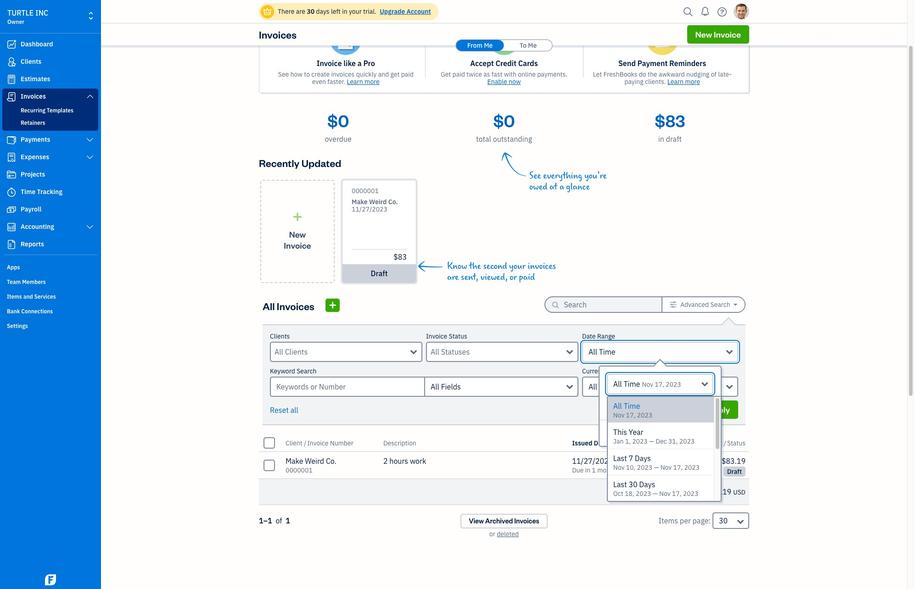 Task type: describe. For each thing, give the bounding box(es) containing it.
0 horizontal spatial in
[[342, 7, 347, 16]]

all fields
[[431, 382, 461, 392]]

create
[[311, 70, 330, 79]]

close image
[[732, 0, 743, 6]]

paying
[[625, 78, 643, 86]]

$83 in draft
[[655, 110, 685, 144]]

report image
[[6, 240, 17, 249]]

settings image
[[670, 301, 677, 309]]

draft inside $83 in draft
[[666, 135, 682, 144]]

expenses link
[[2, 149, 98, 166]]

usd
[[733, 488, 746, 497]]

cancel button
[[629, 424, 673, 443]]

freshbooks image
[[43, 575, 58, 586]]

go to help image
[[715, 5, 729, 19]]

$83 for $83 in draft
[[655, 110, 685, 131]]

invoices down there
[[259, 28, 297, 41]]

settings link
[[2, 319, 98, 333]]

all inside list box
[[613, 402, 622, 411]]

more for send payment reminders
[[685, 78, 700, 86]]

and inside see how to create invoices quickly and get paid even faster.
[[378, 70, 389, 79]]

dashboard link
[[2, 36, 98, 53]]

projects link
[[2, 167, 98, 183]]

accounting
[[21, 223, 54, 231]]

1 vertical spatial issued
[[572, 439, 592, 447]]

total
[[476, 135, 491, 144]]

cards
[[518, 59, 538, 68]]

last 30 days oct 18, 2023 — nov 17, 2023
[[613, 480, 698, 498]]

templates
[[47, 107, 73, 114]]

plus image
[[292, 212, 303, 222]]

last 7 days nov 10, 2023 — nov 17, 2023
[[613, 454, 700, 472]]

items for items and services
[[7, 293, 22, 300]]

archived
[[485, 517, 513, 526]]

chart image
[[6, 223, 17, 232]]

1 vertical spatial 1
[[286, 516, 290, 526]]

all for all time
[[589, 348, 597, 357]]

date range
[[582, 332, 615, 341]]

bank connections
[[7, 308, 53, 315]]

payment image
[[6, 135, 17, 145]]

viewed,
[[481, 272, 508, 283]]

1 vertical spatial due date
[[618, 439, 644, 447]]

second
[[483, 261, 507, 272]]

credit
[[496, 59, 516, 68]]

2023 up cancel
[[637, 411, 652, 420]]

make weird co. 0000001
[[286, 457, 336, 475]]

dec
[[656, 438, 667, 446]]

add invoice image
[[328, 300, 337, 311]]

services
[[34, 293, 56, 300]]

31,
[[668, 438, 678, 446]]

0 vertical spatial new
[[695, 29, 712, 39]]

accounting link
[[2, 219, 98, 236]]

glance
[[566, 182, 590, 192]]

co. inside 0000001 make weird co. 11/27/2023
[[388, 198, 398, 206]]

1 horizontal spatial status
[[727, 439, 746, 447]]

or inside know the second your invoices are sent, viewed, or paid
[[510, 272, 517, 283]]

items and services link
[[2, 290, 98, 303]]

chevron large down image for expenses
[[86, 154, 94, 161]]

get
[[441, 70, 451, 79]]

nov inside the last 30 days oct 18, 2023 — nov 17, 2023
[[659, 490, 670, 498]]

/ for amount
[[724, 439, 726, 447]]

members
[[22, 279, 46, 286]]

search for advanced search
[[710, 301, 730, 309]]

to
[[304, 70, 310, 79]]

there
[[278, 7, 294, 16]]

$0 for $0 total outstanding
[[493, 110, 515, 131]]

issued inside invoice date option group
[[621, 403, 644, 412]]

17, up year
[[626, 411, 635, 420]]

this year jan 1, 2023 — dec 31, 2023
[[613, 428, 695, 446]]

1 inside 11/27/2023 due in 1 month
[[592, 466, 596, 475]]

weird inside make weird co. 0000001
[[305, 457, 324, 466]]

payments
[[21, 135, 50, 144]]

all time nov 17, 2023 for list box containing all time
[[613, 402, 652, 420]]

2023 right 31,
[[679, 438, 695, 446]]

0 horizontal spatial 30
[[307, 7, 314, 16]]

enable
[[487, 78, 507, 86]]

make inside make weird co. 0000001
[[286, 457, 303, 466]]

1 horizontal spatial new invoice
[[695, 29, 741, 39]]

estimates
[[21, 75, 50, 83]]

to
[[520, 41, 526, 50]]

estimates link
[[2, 71, 98, 88]]

$83.19 for $83.19 usd
[[707, 488, 731, 497]]

date right 1,
[[631, 439, 644, 447]]

$83 for $83
[[394, 252, 407, 262]]

client link
[[286, 439, 304, 447]]

days for last 7 days
[[635, 454, 651, 463]]

0 vertical spatial status
[[449, 332, 467, 341]]

per
[[680, 516, 691, 526]]

like
[[344, 59, 356, 68]]

17, inside the last 30 days oct 18, 2023 — nov 17, 2023
[[672, 490, 681, 498]]

currency
[[582, 367, 608, 376]]

items for items per page:
[[659, 516, 678, 526]]

the inside let freshbooks do the awkward nudging of late- paying clients.
[[648, 70, 657, 79]]

client image
[[6, 57, 17, 67]]

recurring
[[21, 107, 45, 114]]

bank
[[7, 308, 20, 315]]

notifications image
[[698, 2, 712, 21]]

with
[[504, 70, 516, 79]]

list box containing all time
[[608, 397, 721, 502]]

last for last 7 days
[[613, 454, 627, 463]]

due inside invoice date option group
[[683, 403, 696, 412]]

2023 right 18,
[[636, 490, 651, 498]]

month
[[597, 466, 616, 475]]

how
[[290, 70, 303, 79]]

2 hours work link
[[372, 452, 568, 479]]

invoices for even
[[331, 70, 355, 79]]

17, inside date range field
[[655, 381, 664, 389]]

inc
[[35, 8, 48, 17]]

invoices left add invoice image
[[277, 300, 314, 312]]

0 horizontal spatial new invoice
[[284, 229, 311, 250]]

$0 overdue
[[325, 110, 352, 144]]

items and services
[[7, 293, 56, 300]]

11/27/2023 inside 11/27/2023 due in 1 month
[[572, 457, 613, 466]]

view archived invoices link
[[461, 514, 548, 529]]

due inside 11/27/2023 due in 1 month
[[572, 466, 584, 475]]

retainers
[[21, 119, 45, 126]]

more for invoice like a pro
[[365, 78, 380, 86]]

date left jan
[[594, 439, 608, 447]]

settings
[[7, 323, 28, 330]]

0 vertical spatial your
[[349, 7, 362, 16]]

bank connections link
[[2, 304, 98, 318]]

account
[[407, 7, 431, 16]]

chevron large down image
[[86, 93, 94, 100]]

number
[[330, 439, 353, 447]]

and inside main element
[[23, 293, 33, 300]]

All Clients search field
[[275, 347, 410, 358]]

hours
[[389, 457, 408, 466]]

freshbooks
[[603, 70, 637, 79]]

all time button
[[582, 342, 738, 362]]

nov inside date range field
[[642, 381, 653, 389]]

due date inside invoice date option group
[[683, 403, 714, 412]]

view archived invoices or deleted
[[469, 517, 539, 539]]

this
[[613, 428, 627, 437]]

fields
[[441, 382, 461, 392]]

30 inside the last 30 days oct 18, 2023 — nov 17, 2023
[[629, 480, 637, 489]]

2023 up per
[[683, 490, 698, 498]]

amount
[[699, 439, 722, 447]]

sent,
[[461, 272, 478, 283]]

$83.19 for $83.19 draft
[[722, 457, 746, 466]]

description
[[383, 439, 416, 447]]

payment
[[637, 59, 668, 68]]

reset all
[[270, 406, 298, 415]]

let
[[593, 70, 602, 79]]

advanced
[[680, 301, 709, 309]]

dashboard
[[21, 40, 53, 48]]

0 horizontal spatial are
[[296, 7, 305, 16]]

search for keyword search
[[297, 367, 317, 376]]

1 vertical spatial issued date
[[572, 439, 608, 447]]

date up amount
[[698, 403, 714, 412]]

11/27/2023 inside 0000001 make weird co. 11/27/2023
[[352, 205, 387, 213]]

1 vertical spatial apply
[[683, 428, 705, 438]]

nov up this
[[613, 411, 624, 420]]

0 vertical spatial apply button
[[699, 401, 738, 419]]

chevron large down image for payments
[[86, 136, 94, 144]]

— for last 7 days
[[654, 464, 659, 472]]

invoice like a pro image
[[330, 23, 362, 55]]

in inside 11/27/2023 due in 1 month
[[585, 466, 590, 475]]

see for see everything you're owed at a glance
[[529, 171, 541, 181]]

new invoice link for invoices
[[687, 25, 749, 44]]

payments.
[[537, 70, 567, 79]]

co. inside make weird co. 0000001
[[326, 457, 336, 466]]

11/27/2023 due in 1 month
[[572, 457, 616, 475]]

clients.
[[645, 78, 666, 86]]

know the second your invoices are sent, viewed, or paid
[[447, 261, 556, 283]]

recently
[[259, 157, 299, 169]]

there are 30 days left in your trial. upgrade account
[[278, 7, 431, 16]]



Task type: locate. For each thing, give the bounding box(es) containing it.
2 more from the left
[[685, 78, 700, 86]]

issued up 11/27/2023 due in 1 month
[[572, 439, 592, 447]]

1 horizontal spatial draft
[[666, 135, 682, 144]]

1 horizontal spatial co.
[[388, 198, 398, 206]]

dashboard image
[[6, 40, 17, 49]]

from me link
[[456, 40, 504, 51]]

$83.19 left usd
[[707, 488, 731, 497]]

2
[[383, 457, 388, 466]]

invoices inside know the second your invoices are sent, viewed, or paid
[[528, 261, 556, 272]]

due left month
[[572, 466, 584, 475]]

0 horizontal spatial your
[[349, 7, 362, 16]]

1 left month
[[592, 466, 596, 475]]

paid right get
[[401, 70, 414, 79]]

list box
[[608, 397, 721, 502]]

time tracking
[[21, 188, 62, 196]]

2023 inside date range field
[[666, 381, 681, 389]]

send payment reminders image
[[646, 23, 678, 55]]

1 horizontal spatial me
[[528, 41, 537, 50]]

invoices up deleted link
[[514, 517, 539, 526]]

recurring templates link
[[4, 105, 96, 116]]

chevron large down image for accounting
[[86, 224, 94, 231]]

invoices inside main element
[[21, 92, 46, 101]]

1 horizontal spatial $83
[[655, 110, 685, 131]]

1 horizontal spatial weird
[[369, 198, 387, 206]]

all for all currencies
[[589, 382, 597, 392]]

1 right 1–1
[[286, 516, 290, 526]]

timer image
[[6, 188, 17, 197]]

the inside know the second your invoices are sent, viewed, or paid
[[469, 261, 481, 272]]

1 vertical spatial in
[[658, 135, 664, 144]]

new down the 'plus' image
[[289, 229, 306, 239]]

see inside see everything you're owed at a glance
[[529, 171, 541, 181]]

1 horizontal spatial 0000001
[[352, 187, 379, 195]]

learn more down pro
[[347, 78, 380, 86]]

2 learn from the left
[[667, 78, 684, 86]]

0 vertical spatial 30
[[307, 7, 314, 16]]

reset
[[270, 406, 289, 415]]

1 vertical spatial new
[[289, 229, 306, 239]]

days inside last 7 days nov 10, 2023 — nov 17, 2023
[[635, 454, 651, 463]]

1 vertical spatial $83
[[394, 252, 407, 262]]

1,
[[625, 438, 631, 446]]

invoice date option group
[[607, 394, 714, 413]]

all time nov 17, 2023 inside list box
[[613, 402, 652, 420]]

all inside keyword search field
[[431, 382, 439, 392]]

0 horizontal spatial apply
[[683, 428, 705, 438]]

a inside see everything you're owed at a glance
[[559, 182, 564, 192]]

weird
[[369, 198, 387, 206], [305, 457, 324, 466]]

last up oct
[[613, 480, 627, 489]]

0000001 inside 0000001 make weird co. 11/27/2023
[[352, 187, 379, 195]]

17, up grand total
[[673, 464, 683, 472]]

0 horizontal spatial items
[[7, 293, 22, 300]]

0 vertical spatial in
[[342, 7, 347, 16]]

nov left 10,
[[613, 464, 624, 472]]

from me
[[467, 41, 493, 50]]

the right do
[[648, 70, 657, 79]]

$83
[[655, 110, 685, 131], [394, 252, 407, 262]]

deleted
[[497, 530, 519, 539]]

1 vertical spatial draft
[[371, 269, 388, 278]]

invoices for paid
[[528, 261, 556, 272]]

accept credit cards image
[[488, 23, 520, 55]]

1 horizontal spatial caretdown image
[[734, 301, 737, 309]]

1 horizontal spatial make
[[352, 198, 368, 206]]

a
[[358, 59, 362, 68], [559, 182, 564, 192]]

1 vertical spatial items
[[659, 516, 678, 526]]

and left get
[[378, 70, 389, 79]]

learn for reminders
[[667, 78, 684, 86]]

1 vertical spatial see
[[529, 171, 541, 181]]

due date up amount
[[683, 403, 714, 412]]

work
[[410, 457, 426, 466]]

time
[[21, 188, 35, 196], [599, 348, 615, 357], [624, 380, 640, 389], [624, 402, 640, 411]]

0 vertical spatial see
[[278, 70, 289, 79]]

invoice image
[[6, 92, 17, 101]]

estimate image
[[6, 75, 17, 84]]

chevron large down image inside accounting link
[[86, 224, 94, 231]]

1 horizontal spatial clients
[[270, 332, 290, 341]]

0 horizontal spatial $83
[[394, 252, 407, 262]]

0 horizontal spatial paid
[[401, 70, 414, 79]]

draft inside $83.19 draft
[[727, 468, 742, 476]]

1 horizontal spatial issued date
[[621, 403, 661, 412]]

new invoice down the 'plus' image
[[284, 229, 311, 250]]

0 horizontal spatial status
[[449, 332, 467, 341]]

more down pro
[[365, 78, 380, 86]]

1 vertical spatial 30
[[629, 480, 637, 489]]

0 vertical spatial clients
[[21, 57, 41, 66]]

0 vertical spatial due date
[[683, 403, 714, 412]]

paid inside accept credit cards get paid twice as fast with online payments. enable now
[[452, 70, 465, 79]]

all inside date range field
[[613, 380, 622, 389]]

— left dec
[[649, 438, 654, 446]]

2 horizontal spatial paid
[[519, 272, 535, 283]]

expenses
[[21, 153, 49, 161]]

get
[[390, 70, 400, 79]]

all time nov 17, 2023 up invoice date option group
[[613, 380, 681, 389]]

2 horizontal spatial /
[[724, 439, 726, 447]]

1 horizontal spatial items
[[659, 516, 678, 526]]

advanced search button
[[662, 297, 745, 312]]

items down 'team'
[[7, 293, 22, 300]]

/ down this
[[615, 439, 617, 447]]

1 me from the left
[[484, 41, 493, 50]]

0 horizontal spatial and
[[23, 293, 33, 300]]

send
[[618, 59, 636, 68]]

issued date inside invoice date option group
[[621, 403, 661, 412]]

time right timer image
[[21, 188, 35, 196]]

time down range
[[599, 348, 615, 357]]

2 vertical spatial due
[[572, 466, 584, 475]]

time tracking link
[[2, 184, 98, 201]]

2 learn more from the left
[[667, 78, 700, 86]]

search inside dropdown button
[[710, 301, 730, 309]]

your left 'trial.'
[[349, 7, 362, 16]]

chevron large down image inside expenses link
[[86, 154, 94, 161]]

0 horizontal spatial 1
[[286, 516, 290, 526]]

pro
[[363, 59, 375, 68]]

now
[[509, 78, 521, 86]]

all inside dropdown button
[[589, 348, 597, 357]]

1 vertical spatial the
[[469, 261, 481, 272]]

paid right viewed,
[[519, 272, 535, 283]]

chevron large down image
[[86, 136, 94, 144], [86, 154, 94, 161], [86, 224, 94, 231]]

days for last 30 days
[[639, 480, 655, 489]]

1 vertical spatial are
[[447, 272, 459, 283]]

of inside let freshbooks do the awkward nudging of late- paying clients.
[[711, 70, 717, 79]]

0 vertical spatial are
[[296, 7, 305, 16]]

1 / from the left
[[304, 439, 306, 447]]

retainers link
[[4, 118, 96, 129]]

money image
[[6, 205, 17, 214]]

1 learn from the left
[[347, 78, 363, 86]]

invoices inside see how to create invoices quickly and get paid even faster.
[[331, 70, 355, 79]]

Keyword Search field
[[424, 377, 578, 397]]

last inside the last 30 days oct 18, 2023 — nov 17, 2023
[[613, 480, 627, 489]]

0 horizontal spatial me
[[484, 41, 493, 50]]

1 horizontal spatial new invoice link
[[687, 25, 749, 44]]

2023
[[666, 381, 681, 389], [637, 411, 652, 420], [632, 438, 648, 446], [679, 438, 695, 446], [637, 464, 652, 472], [684, 464, 700, 472], [636, 490, 651, 498], [683, 490, 698, 498]]

project image
[[6, 170, 17, 180]]

late-
[[718, 70, 732, 79]]

2023 down year
[[632, 438, 648, 446]]

Date Range field
[[607, 374, 714, 394]]

apply button right dec
[[674, 424, 714, 443]]

1–1 of 1
[[259, 516, 290, 526]]

chevron large down image up reports link
[[86, 224, 94, 231]]

main element
[[0, 0, 124, 589]]

due down this
[[618, 439, 629, 447]]

date left range
[[582, 332, 596, 341]]

0 vertical spatial last
[[613, 454, 627, 463]]

$83.19 down status link
[[722, 457, 746, 466]]

2 horizontal spatial draft
[[727, 468, 742, 476]]

last inside last 7 days nov 10, 2023 — nov 17, 2023
[[613, 454, 627, 463]]

$0 for $0 overdue
[[327, 110, 349, 131]]

2 vertical spatial draft
[[727, 468, 742, 476]]

projects
[[21, 170, 45, 179]]

more
[[365, 78, 380, 86], [685, 78, 700, 86]]

your inside know the second your invoices are sent, viewed, or paid
[[509, 261, 526, 272]]

learn for a
[[347, 78, 363, 86]]

advanced search
[[680, 301, 730, 309]]

1 vertical spatial search
[[297, 367, 317, 376]]

time inside all time nov 17, 2023
[[624, 402, 640, 411]]

All Statuses search field
[[431, 347, 567, 358]]

caretdown image left jan
[[609, 440, 613, 447]]

1 horizontal spatial 11/27/2023
[[572, 457, 613, 466]]

2 vertical spatial in
[[585, 466, 590, 475]]

due down "all currencies" dropdown button
[[683, 403, 696, 412]]

items inside main element
[[7, 293, 22, 300]]

connections
[[21, 308, 53, 315]]

due date down year
[[618, 439, 644, 447]]

1 horizontal spatial a
[[559, 182, 564, 192]]

0 vertical spatial —
[[649, 438, 654, 446]]

1 vertical spatial invoices
[[528, 261, 556, 272]]

caretdown image inside issued date link
[[609, 440, 613, 447]]

2 last from the top
[[613, 480, 627, 489]]

page:
[[693, 516, 711, 526]]

Keyword Search text field
[[270, 377, 424, 397]]

issued date up year
[[621, 403, 661, 412]]

weird inside 0000001 make weird co. 11/27/2023
[[369, 198, 387, 206]]

grand
[[663, 488, 683, 497]]

2023 up invoice date option group
[[666, 381, 681, 389]]

1 vertical spatial your
[[509, 261, 526, 272]]

all
[[290, 406, 298, 415]]

search right keyword
[[297, 367, 317, 376]]

1 horizontal spatial are
[[447, 272, 459, 283]]

0 vertical spatial chevron large down image
[[86, 136, 94, 144]]

2 me from the left
[[528, 41, 537, 50]]

all time nov 17, 2023 inside date range field
[[613, 380, 681, 389]]

2 vertical spatial —
[[653, 490, 658, 498]]

2 all time nov 17, 2023 from the top
[[613, 402, 652, 420]]

30 left the days
[[307, 7, 314, 16]]

you're
[[584, 171, 607, 181]]

nov up the last 30 days oct 18, 2023 — nov 17, 2023
[[660, 464, 672, 472]]

chevron large down image down payments link
[[86, 154, 94, 161]]

1 vertical spatial apply button
[[674, 424, 714, 443]]

1 horizontal spatial 1
[[592, 466, 596, 475]]

see for see how to create invoices quickly and get paid even faster.
[[278, 70, 289, 79]]

all time nov 17, 2023 for date range field
[[613, 380, 681, 389]]

1 horizontal spatial and
[[378, 70, 389, 79]]

clients up estimates
[[21, 57, 41, 66]]

0 vertical spatial 1
[[592, 466, 596, 475]]

/ for client
[[304, 439, 306, 447]]

3 / from the left
[[724, 439, 726, 447]]

2 vertical spatial 30
[[719, 516, 728, 526]]

0 horizontal spatial caretdown image
[[609, 440, 613, 447]]

crown image
[[263, 7, 272, 16]]

new down notifications icon at right top
[[695, 29, 712, 39]]

caretdown image right 'advanced search'
[[734, 301, 737, 309]]

tracking
[[37, 188, 62, 196]]

trial.
[[363, 7, 376, 16]]

the up sent,
[[469, 261, 481, 272]]

paid right the get
[[452, 70, 465, 79]]

$83.19 usd
[[707, 488, 746, 497]]

0 horizontal spatial due date
[[618, 439, 644, 447]]

1 more from the left
[[365, 78, 380, 86]]

chevron large down image down retainers link
[[86, 136, 94, 144]]

clients link
[[2, 54, 98, 70]]

17, left "total"
[[672, 490, 681, 498]]

3 chevron large down image from the top
[[86, 224, 94, 231]]

are right there
[[296, 7, 305, 16]]

currencies
[[599, 382, 634, 392]]

issued up year
[[621, 403, 644, 412]]

as
[[484, 70, 490, 79]]

overdue
[[325, 135, 352, 144]]

0 horizontal spatial co.
[[326, 457, 336, 466]]

total
[[685, 488, 702, 497]]

of
[[711, 70, 717, 79], [276, 516, 282, 526]]

— up the last 30 days oct 18, 2023 — nov 17, 2023
[[654, 464, 659, 472]]

client / invoice number
[[286, 439, 353, 447]]

of left late-
[[711, 70, 717, 79]]

your
[[349, 7, 362, 16], [509, 261, 526, 272]]

or down the archived
[[489, 530, 495, 539]]

paid inside see how to create invoices quickly and get paid even faster.
[[401, 70, 414, 79]]

expense image
[[6, 153, 17, 162]]

— inside the last 30 days oct 18, 2023 — nov 17, 2023
[[653, 490, 658, 498]]

reset all button
[[270, 405, 298, 416]]

0 vertical spatial $83
[[655, 110, 685, 131]]

new invoice down 'go to help' "image"
[[695, 29, 741, 39]]

0 vertical spatial 0000001
[[352, 187, 379, 195]]

2 horizontal spatial 30
[[719, 516, 728, 526]]

days inside the last 30 days oct 18, 2023 — nov 17, 2023
[[639, 480, 655, 489]]

new invoice
[[695, 29, 741, 39], [284, 229, 311, 250]]

nov up invoice date option group
[[642, 381, 653, 389]]

search image
[[681, 5, 696, 19]]

are down know
[[447, 272, 459, 283]]

learn
[[347, 78, 363, 86], [667, 78, 684, 86]]

or right viewed,
[[510, 272, 517, 283]]

all currencies button
[[582, 377, 738, 397]]

— inside this year jan 1, 2023 — dec 31, 2023
[[649, 438, 654, 446]]

and down 'team members'
[[23, 293, 33, 300]]

client
[[286, 439, 302, 447]]

30 right page:
[[719, 516, 728, 526]]

time down currencies
[[624, 402, 640, 411]]

1 horizontal spatial the
[[648, 70, 657, 79]]

invoices up recurring
[[21, 92, 46, 101]]

see up owed
[[529, 171, 541, 181]]

1–1
[[259, 516, 272, 526]]

time up invoice date option group
[[624, 380, 640, 389]]

0 vertical spatial the
[[648, 70, 657, 79]]

accept
[[470, 59, 494, 68]]

1 $0 from the left
[[327, 110, 349, 131]]

1 learn more from the left
[[347, 78, 380, 86]]

are inside know the second your invoices are sent, viewed, or paid
[[447, 272, 459, 283]]

items left per
[[659, 516, 678, 526]]

$0 inside '$0 overdue'
[[327, 110, 349, 131]]

1 horizontal spatial due
[[618, 439, 629, 447]]

see how to create invoices quickly and get paid even faster.
[[278, 70, 414, 86]]

caretdown image
[[734, 301, 737, 309], [609, 440, 613, 447]]

range
[[597, 332, 615, 341]]

are
[[296, 7, 305, 16], [447, 272, 459, 283]]

1 vertical spatial new invoice
[[284, 229, 311, 250]]

0 vertical spatial $83.19
[[722, 457, 746, 466]]

— for last 30 days
[[653, 490, 658, 498]]

new invoice link for know the second your invoices are sent, viewed, or paid
[[260, 180, 335, 283]]

more down reminders
[[685, 78, 700, 86]]

1 vertical spatial or
[[489, 530, 495, 539]]

do
[[639, 70, 646, 79]]

1 horizontal spatial invoices
[[528, 261, 556, 272]]

date down "all currencies" dropdown button
[[646, 403, 661, 412]]

all for all invoices
[[263, 300, 275, 312]]

apply up amount
[[683, 428, 705, 438]]

0 horizontal spatial invoices
[[331, 70, 355, 79]]

1 vertical spatial status
[[727, 439, 746, 447]]

me right to
[[528, 41, 537, 50]]

clients inside main element
[[21, 57, 41, 66]]

0 horizontal spatial of
[[276, 516, 282, 526]]

11/27/2023
[[352, 205, 387, 213], [572, 457, 613, 466]]

0000001
[[352, 187, 379, 195], [286, 466, 313, 475]]

0 horizontal spatial due
[[572, 466, 584, 475]]

owner
[[7, 18, 24, 25]]

days right 7 at the bottom right of the page
[[635, 454, 651, 463]]

caretdown image inside 'advanced search' dropdown button
[[734, 301, 737, 309]]

chevron large down image inside payments link
[[86, 136, 94, 144]]

outstanding
[[493, 135, 532, 144]]

learn right faster.
[[347, 78, 363, 86]]

invoices
[[331, 70, 355, 79], [528, 261, 556, 272]]

last
[[613, 454, 627, 463], [613, 480, 627, 489]]

0 vertical spatial new invoice link
[[687, 25, 749, 44]]

to me
[[520, 41, 537, 50]]

in inside $83 in draft
[[658, 135, 664, 144]]

0 vertical spatial and
[[378, 70, 389, 79]]

invoices inside the 'view archived invoices or deleted'
[[514, 517, 539, 526]]

paid inside know the second your invoices are sent, viewed, or paid
[[519, 272, 535, 283]]

search right advanced
[[710, 301, 730, 309]]

status up all statuses search field
[[449, 332, 467, 341]]

0 horizontal spatial issued date
[[572, 439, 608, 447]]

a right at
[[559, 182, 564, 192]]

2 chevron large down image from the top
[[86, 154, 94, 161]]

— inside last 7 days nov 10, 2023 — nov 17, 2023
[[654, 464, 659, 472]]

1 vertical spatial days
[[639, 480, 655, 489]]

all for all fields
[[431, 382, 439, 392]]

0 horizontal spatial $0
[[327, 110, 349, 131]]

2023 up "total"
[[684, 464, 700, 472]]

Search text field
[[564, 297, 647, 312]]

18,
[[625, 490, 634, 498]]

1 last from the top
[[613, 454, 627, 463]]

$0 total outstanding
[[476, 110, 532, 144]]

1 horizontal spatial apply
[[707, 404, 730, 415]]

apps
[[7, 264, 20, 271]]

new inside new invoice
[[289, 229, 306, 239]]

1 horizontal spatial due date
[[683, 403, 714, 412]]

1 vertical spatial 11/27/2023
[[572, 457, 613, 466]]

0 horizontal spatial see
[[278, 70, 289, 79]]

oct
[[613, 490, 623, 498]]

make inside 0000001 make weird co. 11/27/2023
[[352, 198, 368, 206]]

2 / from the left
[[615, 439, 617, 447]]

0 horizontal spatial a
[[358, 59, 362, 68]]

of right 1–1
[[276, 516, 282, 526]]

days
[[635, 454, 651, 463], [639, 480, 655, 489]]

me for to me
[[528, 41, 537, 50]]

/ right client
[[304, 439, 306, 447]]

time inside date range field
[[624, 380, 640, 389]]

1 vertical spatial and
[[23, 293, 33, 300]]

1 chevron large down image from the top
[[86, 136, 94, 144]]

1 all time nov 17, 2023 from the top
[[613, 380, 681, 389]]

0 vertical spatial due
[[683, 403, 696, 412]]

even
[[312, 78, 326, 86]]

let freshbooks do the awkward nudging of late- paying clients.
[[593, 70, 732, 86]]

$0 up outstanding
[[493, 110, 515, 131]]

0 vertical spatial weird
[[369, 198, 387, 206]]

/ left status link
[[724, 439, 726, 447]]

issued date up 11/27/2023 due in 1 month
[[572, 439, 608, 447]]

clients down all invoices
[[270, 332, 290, 341]]

last for last 30 days
[[613, 480, 627, 489]]

learn more for a
[[347, 78, 380, 86]]

2 $0 from the left
[[493, 110, 515, 131]]

all inside dropdown button
[[589, 382, 597, 392]]

last left 7 at the bottom right of the page
[[613, 454, 627, 463]]

a left pro
[[358, 59, 362, 68]]

faster.
[[327, 78, 345, 86]]

2023 right 10,
[[637, 464, 652, 472]]

status link
[[727, 439, 746, 447]]

0 horizontal spatial 0000001
[[286, 466, 313, 475]]

days down last 7 days nov 10, 2023 — nov 17, 2023
[[639, 480, 655, 489]]

or inside the 'view archived invoices or deleted'
[[489, 530, 495, 539]]

see left the how
[[278, 70, 289, 79]]

0000001 inside make weird co. 0000001
[[286, 466, 313, 475]]

1 vertical spatial new invoice link
[[260, 180, 335, 283]]

$0
[[327, 110, 349, 131], [493, 110, 515, 131]]

0 vertical spatial apply
[[707, 404, 730, 415]]

30 up 18,
[[629, 480, 637, 489]]

30 inside items per page: field
[[719, 516, 728, 526]]

1 vertical spatial $83.19
[[707, 488, 731, 497]]

apply up amount / status on the right bottom
[[707, 404, 730, 415]]

/
[[304, 439, 306, 447], [615, 439, 617, 447], [724, 439, 726, 447]]

twice
[[466, 70, 482, 79]]

learn more down reminders
[[667, 78, 700, 86]]

time inside dropdown button
[[599, 348, 615, 357]]

invoices link
[[2, 89, 98, 105]]

time inside main element
[[21, 188, 35, 196]]

learn right clients.
[[667, 78, 684, 86]]

Items per page: field
[[712, 513, 749, 529]]

1 horizontal spatial learn more
[[667, 78, 700, 86]]

2 horizontal spatial due
[[683, 403, 696, 412]]

learn more for reminders
[[667, 78, 700, 86]]

co.
[[388, 198, 398, 206], [326, 457, 336, 466]]

see inside see how to create invoices quickly and get paid even faster.
[[278, 70, 289, 79]]

1 vertical spatial due
[[618, 439, 629, 447]]

apps link
[[2, 260, 98, 274]]

turtle
[[7, 8, 34, 17]]

team
[[7, 279, 21, 286]]

me for from me
[[484, 41, 493, 50]]

17, inside last 7 days nov 10, 2023 — nov 17, 2023
[[673, 464, 683, 472]]

your right second
[[509, 261, 526, 272]]

at
[[549, 182, 557, 192]]

$0 inside $0 total outstanding
[[493, 110, 515, 131]]



Task type: vqa. For each thing, say whether or not it's contained in the screenshot.


